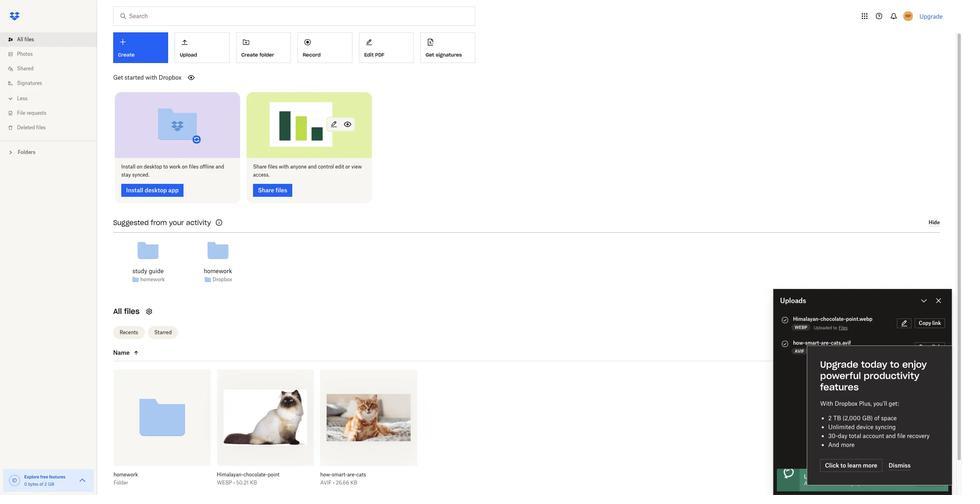 Task type: vqa. For each thing, say whether or not it's contained in the screenshot.
list item on the top
no



Task type: locate. For each thing, give the bounding box(es) containing it.
of right gb)
[[875, 415, 880, 422]]

•
[[234, 480, 235, 486], [333, 480, 335, 486]]

0 horizontal spatial all
[[17, 36, 23, 42]]

with left anyone
[[279, 164, 289, 170]]

2 link from the top
[[933, 344, 942, 350]]

photos link
[[6, 47, 97, 61]]

features inside upgrade today to enjoy powerful productivity features
[[821, 382, 859, 393]]

0 vertical spatial chocolate-
[[821, 316, 847, 322]]

0 vertical spatial get
[[426, 52, 435, 58]]

features inside explore free features 0 bytes of 2 gb
[[49, 475, 65, 480]]

0 vertical spatial avif
[[795, 349, 805, 354]]

homework for the topmost homework link
[[204, 268, 232, 275]]

successfully
[[826, 481, 854, 487]]

install inside button
[[126, 187, 143, 194]]

1 kb from the left
[[250, 480, 257, 486]]

create folder
[[242, 52, 274, 58]]

files right deleted
[[36, 125, 46, 131]]

uploaded
[[856, 481, 877, 487]]

0 horizontal spatial and
[[216, 164, 224, 170]]

2 horizontal spatial all
[[805, 481, 811, 487]]

0 vertical spatial webp
[[795, 325, 808, 330]]

2 kb from the left
[[351, 480, 358, 486]]

avif inside the uploads alert
[[795, 349, 805, 354]]

gb
[[48, 482, 54, 487]]

install up stay
[[121, 164, 136, 170]]

with
[[821, 401, 834, 407]]

0 vertical spatial more
[[842, 442, 855, 449]]

upload for upload
[[180, 52, 197, 58]]

0 vertical spatial of
[[875, 415, 880, 422]]

get signatures
[[426, 52, 462, 58]]

link for first copy link button from the bottom of the the uploads alert
[[933, 344, 942, 350]]

create up started
[[118, 52, 135, 58]]

are- down uploaded
[[822, 340, 832, 346]]

how-smart-are-cats.avif
[[794, 340, 852, 346]]

day
[[839, 433, 848, 440]]

2 copy from the top
[[920, 344, 932, 350]]

with inside share files with anyone and control edit or view access.
[[279, 164, 289, 170]]

get signatures button
[[421, 32, 476, 63]]

install on desktop to work on files offline and stay synced.
[[121, 164, 224, 178]]

chocolate- up 50.21
[[244, 472, 268, 478]]

upload complete image
[[781, 316, 791, 325]]

1 vertical spatial dropbox
[[213, 277, 232, 283]]

files up access.
[[268, 164, 278, 170]]

1 vertical spatial with
[[279, 164, 289, 170]]

0 horizontal spatial upload
[[180, 52, 197, 58]]

share for share files
[[258, 187, 274, 194]]

folder
[[114, 480, 128, 486]]

share up access.
[[253, 164, 267, 170]]

install desktop app button
[[121, 184, 184, 197]]

smart- down uploaded
[[806, 340, 822, 346]]

recents button
[[113, 327, 145, 339]]

name
[[113, 350, 130, 356]]

features up gb
[[49, 475, 65, 480]]

upgrade for upgrade today to enjoy powerful productivity features
[[821, 359, 859, 371]]

on
[[137, 164, 143, 170], [182, 164, 188, 170]]

requests
[[27, 110, 46, 116]]

1 vertical spatial homework link
[[141, 276, 165, 284]]

2 copy link from the top
[[920, 344, 942, 350]]

create
[[242, 52, 258, 58], [118, 52, 135, 58]]

himalayan-chocolate-point button
[[217, 472, 296, 479]]

homework link down guide
[[141, 276, 165, 284]]

0 horizontal spatial •
[[234, 480, 235, 486]]

chocolate-
[[821, 316, 847, 322], [244, 472, 268, 478]]

to inside the uploads alert
[[834, 326, 838, 331]]

to left learn
[[841, 462, 847, 469]]

0 vertical spatial features
[[821, 382, 859, 393]]

webp right upload complete icon
[[795, 325, 808, 330]]

• inside the how-smart-are-cats avif • 26.66 kb
[[333, 480, 335, 486]]

0 horizontal spatial of
[[40, 482, 43, 487]]

0
[[24, 482, 27, 487]]

and left control
[[308, 164, 317, 170]]

cats
[[357, 472, 366, 478]]

0 vertical spatial how-
[[794, 340, 806, 346]]

upload inside dropdown button
[[180, 52, 197, 58]]

1 horizontal spatial get
[[426, 52, 435, 58]]

upload complete image
[[781, 339, 791, 349], [778, 469, 800, 492]]

control
[[318, 164, 334, 170]]

you'll
[[874, 401, 888, 407]]

himalayan-
[[794, 316, 821, 322], [217, 472, 244, 478]]

webp left 50.21
[[217, 480, 232, 486]]

file requests link
[[6, 106, 97, 121]]

on up the synced.
[[137, 164, 143, 170]]

2 on from the left
[[182, 164, 188, 170]]

upgrade inside upgrade today to enjoy powerful productivity features
[[821, 359, 859, 371]]

2 vertical spatial dropbox
[[836, 401, 858, 407]]

• left "26.66"
[[333, 480, 335, 486]]

1 horizontal spatial avif
[[795, 349, 805, 354]]

gb)
[[863, 415, 874, 422]]

desktop left app
[[145, 187, 167, 194]]

1 vertical spatial homework
[[141, 277, 165, 283]]

2 horizontal spatial dropbox
[[836, 401, 858, 407]]

on right the work at the left of the page
[[182, 164, 188, 170]]

cats.avif
[[832, 340, 852, 346]]

upload complete status
[[778, 469, 800, 493]]

more inside button
[[864, 462, 878, 469]]

1 • from the left
[[234, 480, 235, 486]]

0 vertical spatial are-
[[822, 340, 832, 346]]

files link
[[839, 324, 848, 332]]

0 horizontal spatial all files
[[17, 36, 34, 42]]

all up the recents at the left of page
[[113, 307, 122, 316]]

1 horizontal spatial more
[[864, 462, 878, 469]]

webp inside himalayan-chocolate-point webp • 50.21 kb
[[217, 480, 232, 486]]

upgrade
[[920, 13, 944, 20], [821, 359, 859, 371]]

all left the items
[[805, 481, 811, 487]]

1 horizontal spatial upgrade
[[920, 13, 944, 20]]

0 horizontal spatial chocolate-
[[244, 472, 268, 478]]

0 vertical spatial share
[[253, 164, 267, 170]]

and down syncing
[[887, 433, 897, 440]]

homework down guide
[[141, 277, 165, 283]]

click to learn more button
[[821, 460, 883, 473]]

copy link
[[920, 320, 942, 327], [920, 344, 942, 350]]

hide
[[930, 220, 941, 226]]

share
[[253, 164, 267, 170], [258, 187, 274, 194]]

0 horizontal spatial kb
[[250, 480, 257, 486]]

1 horizontal spatial kb
[[351, 480, 358, 486]]

with
[[146, 74, 157, 81], [279, 164, 289, 170]]

are- inside the uploads alert
[[822, 340, 832, 346]]

1 horizontal spatial how-
[[794, 340, 806, 346]]

all up photos
[[17, 36, 23, 42]]

1 vertical spatial are-
[[348, 472, 357, 478]]

create inside dropdown button
[[118, 52, 135, 58]]

webp inside the uploads alert
[[795, 325, 808, 330]]

0 horizontal spatial webp
[[217, 480, 232, 486]]

2 vertical spatial all
[[805, 481, 811, 487]]

smart- inside the uploads alert
[[806, 340, 822, 346]]

suggested
[[113, 219, 149, 227]]

deleted files link
[[6, 121, 97, 135]]

0 vertical spatial desktop
[[144, 164, 162, 170]]

share files button
[[253, 184, 292, 197]]

0 horizontal spatial avif
[[321, 480, 332, 486]]

1 copy link from the top
[[920, 320, 942, 327]]

0 vertical spatial install
[[121, 164, 136, 170]]

get left started
[[113, 74, 123, 81]]

0 horizontal spatial himalayan-
[[217, 472, 244, 478]]

are- up "26.66"
[[348, 472, 357, 478]]

how- for how-smart-are-cats.avif
[[794, 340, 806, 346]]

0 vertical spatial all
[[17, 36, 23, 42]]

0 horizontal spatial more
[[842, 442, 855, 449]]

1 horizontal spatial webp
[[795, 325, 808, 330]]

homework
[[204, 268, 232, 275], [141, 277, 165, 283], [114, 472, 138, 478]]

1 copy link button from the top
[[916, 319, 946, 329]]

copy for first copy link button from the bottom of the the uploads alert
[[920, 344, 932, 350]]

all inside list item
[[17, 36, 23, 42]]

smart- for cats
[[332, 472, 348, 478]]

2 vertical spatial homework
[[114, 472, 138, 478]]

himalayan-chocolate-point.webp
[[794, 316, 873, 322]]

1 vertical spatial copy link button
[[916, 343, 946, 352]]

copy for 1st copy link button from the top
[[920, 320, 932, 327]]

homework up dropbox link
[[204, 268, 232, 275]]

1 vertical spatial 2
[[44, 482, 47, 487]]

upload complete image left the items
[[778, 469, 800, 492]]

list
[[0, 28, 97, 141]]

1 copy from the top
[[920, 320, 932, 327]]

smart- inside the how-smart-are-cats avif • 26.66 kb
[[332, 472, 348, 478]]

0 vertical spatial himalayan-
[[794, 316, 821, 322]]

0 vertical spatial with
[[146, 74, 157, 81]]

upgrade link
[[920, 13, 944, 20]]

1 vertical spatial get
[[113, 74, 123, 81]]

2 • from the left
[[333, 480, 335, 486]]

to left enjoy
[[891, 359, 900, 371]]

himalayan- up 50.21
[[217, 472, 244, 478]]

avif down how-smart-are-cats.avif
[[795, 349, 805, 354]]

features
[[821, 382, 859, 393], [49, 475, 65, 480]]

0 vertical spatial homework
[[204, 268, 232, 275]]

0 vertical spatial link
[[933, 320, 942, 327]]

0 horizontal spatial homework
[[114, 472, 138, 478]]

homework link up dropbox link
[[204, 267, 232, 276]]

synced.
[[132, 172, 150, 178]]

0 vertical spatial smart-
[[806, 340, 822, 346]]

upgrade for upgrade link
[[920, 13, 944, 20]]

how- inside the how-smart-are-cats avif • 26.66 kb
[[321, 472, 332, 478]]

0 horizontal spatial get
[[113, 74, 123, 81]]

1 horizontal spatial of
[[875, 415, 880, 422]]

files left folder settings icon
[[124, 307, 140, 316]]

files up photos
[[25, 36, 34, 42]]

and
[[216, 164, 224, 170], [308, 164, 317, 170], [887, 433, 897, 440]]

• left 50.21
[[234, 480, 235, 486]]

0 horizontal spatial upgrade
[[821, 359, 859, 371]]

are-
[[822, 340, 832, 346], [348, 472, 357, 478]]

free
[[40, 475, 48, 480]]

upload successful! all items successfully uploaded
[[805, 474, 877, 487]]

2 left 'tb'
[[829, 415, 833, 422]]

1 vertical spatial upload
[[805, 474, 825, 481]]

get:
[[890, 401, 900, 407]]

chocolate- inside the uploads alert
[[821, 316, 847, 322]]

1 horizontal spatial features
[[821, 382, 859, 393]]

1 vertical spatial copy
[[920, 344, 932, 350]]

chocolate- for point
[[244, 472, 268, 478]]

and inside "2 tb (2,000 gb) of space unlimited device syncing 30-day total account and file recovery and more"
[[887, 433, 897, 440]]

1 horizontal spatial create
[[242, 52, 258, 58]]

enjoy
[[903, 359, 928, 371]]

signatures link
[[6, 76, 97, 91]]

1 vertical spatial himalayan-
[[217, 472, 244, 478]]

are- inside the how-smart-are-cats avif • 26.66 kb
[[348, 472, 357, 478]]

suggested from your activity
[[113, 219, 211, 227]]

1 horizontal spatial and
[[308, 164, 317, 170]]

smart- up "26.66"
[[332, 472, 348, 478]]

total
[[850, 433, 862, 440]]

smart-
[[806, 340, 822, 346], [332, 472, 348, 478]]

himalayan- up uploaded
[[794, 316, 821, 322]]

create left folder
[[242, 52, 258, 58]]

uploads alert
[[774, 289, 953, 496]]

2 horizontal spatial and
[[887, 433, 897, 440]]

1 vertical spatial upgrade
[[821, 359, 859, 371]]

0 vertical spatial all files
[[17, 36, 34, 42]]

0 vertical spatial upload complete image
[[781, 339, 791, 349]]

more down the day
[[842, 442, 855, 449]]

kb down himalayan-chocolate-point button
[[250, 480, 257, 486]]

to
[[164, 164, 168, 170], [834, 326, 838, 331], [891, 359, 900, 371], [841, 462, 847, 469]]

0 horizontal spatial with
[[146, 74, 157, 81]]

all
[[17, 36, 23, 42], [113, 307, 122, 316], [805, 481, 811, 487]]

features up with
[[821, 382, 859, 393]]

0 vertical spatial dropbox
[[159, 74, 182, 81]]

0 horizontal spatial 2
[[44, 482, 47, 487]]

1 vertical spatial avif
[[321, 480, 332, 486]]

1 horizontal spatial •
[[333, 480, 335, 486]]

himalayan- inside the uploads alert
[[794, 316, 821, 322]]

upgrade right kp "dropdown button"
[[920, 13, 944, 20]]

1 horizontal spatial homework link
[[204, 267, 232, 276]]

get left signatures
[[426, 52, 435, 58]]

1 horizontal spatial all
[[113, 307, 122, 316]]

and right offline
[[216, 164, 224, 170]]

get inside button
[[426, 52, 435, 58]]

1 vertical spatial copy link
[[920, 344, 942, 350]]

files inside list item
[[25, 36, 34, 42]]

create for create
[[118, 52, 135, 58]]

homework link
[[204, 267, 232, 276], [141, 276, 165, 284]]

1 link from the top
[[933, 320, 942, 327]]

study
[[133, 268, 147, 275]]

himalayan- inside himalayan-chocolate-point webp • 50.21 kb
[[217, 472, 244, 478]]

study guide link
[[133, 267, 164, 276]]

share down access.
[[258, 187, 274, 194]]

to left the work at the left of the page
[[164, 164, 168, 170]]

with right started
[[146, 74, 157, 81]]

install for install desktop app
[[126, 187, 143, 194]]

upgrade down cats.avif
[[821, 359, 859, 371]]

more right learn
[[864, 462, 878, 469]]

1 horizontal spatial on
[[182, 164, 188, 170]]

0 vertical spatial copy link button
[[916, 319, 946, 329]]

1 horizontal spatial chocolate-
[[821, 316, 847, 322]]

stay
[[121, 172, 131, 178]]

1 horizontal spatial smart-
[[806, 340, 822, 346]]

homework for the leftmost homework link
[[141, 277, 165, 283]]

of down free
[[40, 482, 43, 487]]

syncing
[[876, 424, 897, 431]]

1 vertical spatial share
[[258, 187, 274, 194]]

1 vertical spatial more
[[864, 462, 878, 469]]

files left offline
[[189, 164, 199, 170]]

1 vertical spatial all files
[[113, 307, 140, 316]]

get for get started with dropbox
[[113, 74, 123, 81]]

of
[[875, 415, 880, 422], [40, 482, 43, 487]]

0 horizontal spatial how-
[[321, 472, 332, 478]]

chocolate- up uploaded to files
[[821, 316, 847, 322]]

all inside upload successful! all items successfully uploaded
[[805, 481, 811, 487]]

0 horizontal spatial features
[[49, 475, 65, 480]]

0 horizontal spatial smart-
[[332, 472, 348, 478]]

files inside share files with anyone and control edit or view access.
[[268, 164, 278, 170]]

0 vertical spatial upload
[[180, 52, 197, 58]]

share inside button
[[258, 187, 274, 194]]

kb down how-smart-are-cats button on the left bottom of the page
[[351, 480, 358, 486]]

install down the synced.
[[126, 187, 143, 194]]

all files
[[17, 36, 34, 42], [113, 307, 140, 316]]

recovery
[[908, 433, 930, 440]]

avif left "26.66"
[[321, 480, 332, 486]]

1 vertical spatial how-
[[321, 472, 332, 478]]

chocolate- inside himalayan-chocolate-point webp • 50.21 kb
[[244, 472, 268, 478]]

1 horizontal spatial 2
[[829, 415, 833, 422]]

homework up 'folder'
[[114, 472, 138, 478]]

0 vertical spatial upgrade
[[920, 13, 944, 20]]

how- inside the uploads alert
[[794, 340, 806, 346]]

access.
[[253, 172, 270, 178]]

upload inside upload successful! all items successfully uploaded
[[805, 474, 825, 481]]

1 vertical spatial chocolate-
[[244, 472, 268, 478]]

create inside "button"
[[242, 52, 258, 58]]

all files up the recents at the left of page
[[113, 307, 140, 316]]

share inside share files with anyone and control edit or view access.
[[253, 164, 267, 170]]

upload
[[180, 52, 197, 58], [805, 474, 825, 481]]

of inside explore free features 0 bytes of 2 gb
[[40, 482, 43, 487]]

0 vertical spatial copy link
[[920, 320, 942, 327]]

dismiss
[[890, 462, 912, 469]]

all files up photos
[[17, 36, 34, 42]]

0 vertical spatial copy
[[920, 320, 932, 327]]

1 horizontal spatial himalayan-
[[794, 316, 821, 322]]

2 left gb
[[44, 482, 47, 487]]

file
[[898, 433, 906, 440]]

create button
[[113, 32, 168, 63]]

1 vertical spatial features
[[49, 475, 65, 480]]

1 horizontal spatial with
[[279, 164, 289, 170]]

desktop up the synced.
[[144, 164, 162, 170]]

less image
[[6, 95, 15, 103]]

install inside install on desktop to work on files offline and stay synced.
[[121, 164, 136, 170]]

with for started
[[146, 74, 157, 81]]

guide
[[149, 268, 164, 275]]

activity
[[186, 219, 211, 227]]

1 vertical spatial of
[[40, 482, 43, 487]]

upload complete image down upload complete icon
[[781, 339, 791, 349]]

file, how-smart-are-cats.avif row
[[321, 370, 417, 492]]

learn
[[848, 462, 862, 469]]

create folder button
[[236, 32, 291, 63]]

0 vertical spatial 2
[[829, 415, 833, 422]]

to left files 'link'
[[834, 326, 838, 331]]

share for share files with anyone and control edit or view access.
[[253, 164, 267, 170]]

copy
[[920, 320, 932, 327], [920, 344, 932, 350]]

files down share files with anyone and control edit or view access.
[[276, 187, 287, 194]]

anyone
[[290, 164, 307, 170]]



Task type: describe. For each thing, give the bounding box(es) containing it.
install for install on desktop to work on files offline and stay synced.
[[121, 164, 136, 170]]

chocolate- for point.webp
[[821, 316, 847, 322]]

folders button
[[0, 146, 97, 158]]

folders
[[18, 149, 35, 155]]

explore free features 0 bytes of 2 gb
[[24, 475, 65, 487]]

create for create folder
[[242, 52, 258, 58]]

and inside share files with anyone and control edit or view access.
[[308, 164, 317, 170]]

homework inside row
[[114, 472, 138, 478]]

himalayan- for himalayan-chocolate-point webp • 50.21 kb
[[217, 472, 244, 478]]

1 horizontal spatial all files
[[113, 307, 140, 316]]

and
[[829, 442, 840, 449]]

edit
[[365, 52, 374, 58]]

to inside click to learn more button
[[841, 462, 847, 469]]

offline
[[200, 164, 214, 170]]

desktop inside button
[[145, 187, 167, 194]]

1 vertical spatial all
[[113, 307, 122, 316]]

unlimited
[[829, 424, 856, 431]]

shared link
[[6, 61, 97, 76]]

all files list item
[[0, 32, 97, 47]]

starred button
[[148, 327, 178, 339]]

how-smart-are-cats button
[[321, 472, 400, 479]]

today
[[862, 359, 888, 371]]

record
[[303, 52, 321, 58]]

share files
[[258, 187, 287, 194]]

starred
[[154, 330, 172, 336]]

folder settings image
[[145, 307, 154, 317]]

your
[[169, 219, 184, 227]]

50.21
[[236, 480, 249, 486]]

link for 1st copy link button from the top
[[933, 320, 942, 327]]

tb
[[834, 415, 842, 422]]

0 vertical spatial homework link
[[204, 267, 232, 276]]

of inside "2 tb (2,000 gb) of space unlimited device syncing 30-day total account and file recovery and more"
[[875, 415, 880, 422]]

account
[[864, 433, 885, 440]]

point.webp
[[847, 316, 873, 322]]

file requests
[[17, 110, 46, 116]]

deleted
[[17, 125, 35, 131]]

files inside button
[[276, 187, 287, 194]]

copy link for 1st copy link button from the top
[[920, 320, 942, 327]]

1 vertical spatial upload complete image
[[778, 469, 800, 492]]

with for files
[[279, 164, 289, 170]]

explore
[[24, 475, 39, 480]]

dropbox link
[[213, 276, 232, 284]]

work
[[169, 164, 181, 170]]

hide button
[[930, 220, 941, 226]]

to inside install on desktop to work on files offline and stay synced.
[[164, 164, 168, 170]]

powerful
[[821, 371, 862, 382]]

get started with dropbox
[[113, 74, 182, 81]]

get for get signatures
[[426, 52, 435, 58]]

himalayan-chocolate-point webp • 50.21 kb
[[217, 472, 280, 486]]

quota usage element
[[8, 475, 21, 488]]

30-
[[829, 433, 839, 440]]

from
[[151, 219, 167, 227]]

homework folder
[[114, 472, 138, 486]]

space
[[882, 415, 898, 422]]

smart- for cats.avif
[[806, 340, 822, 346]]

file, himalayan-chocolate-point.webp row
[[217, 370, 314, 492]]

himalayan- for himalayan-chocolate-point.webp
[[794, 316, 821, 322]]

kb inside himalayan-chocolate-point webp • 50.21 kb
[[250, 480, 257, 486]]

0 horizontal spatial homework link
[[141, 276, 165, 284]]

upload button
[[175, 32, 230, 63]]

• inside himalayan-chocolate-point webp • 50.21 kb
[[234, 480, 235, 486]]

signatures
[[17, 80, 42, 86]]

kp button
[[903, 10, 915, 23]]

1 horizontal spatial dropbox
[[213, 277, 232, 283]]

files
[[839, 326, 848, 331]]

upgrade today to enjoy powerful productivity features
[[821, 359, 928, 393]]

desktop inside install on desktop to work on files offline and stay synced.
[[144, 164, 162, 170]]

device
[[857, 424, 874, 431]]

0 horizontal spatial dropbox
[[159, 74, 182, 81]]

2 copy link button from the top
[[916, 343, 946, 352]]

bytes
[[28, 482, 38, 487]]

less
[[17, 95, 28, 102]]

kp
[[906, 13, 912, 19]]

edit pdf
[[365, 52, 385, 58]]

2 inside explore free features 0 bytes of 2 gb
[[44, 482, 47, 487]]

share files with anyone and control edit or view access.
[[253, 164, 362, 178]]

started
[[125, 74, 144, 81]]

all files inside all files link
[[17, 36, 34, 42]]

plus,
[[860, 401, 873, 407]]

to inside upgrade today to enjoy powerful productivity features
[[891, 359, 900, 371]]

Search in folder "Dropbox" text field
[[129, 12, 459, 21]]

uploads
[[781, 297, 807, 305]]

(2,000
[[843, 415, 861, 422]]

with dropbox plus, you'll get:
[[821, 401, 900, 407]]

items
[[812, 481, 825, 487]]

kb inside the how-smart-are-cats avif • 26.66 kb
[[351, 480, 358, 486]]

dismiss button
[[890, 461, 912, 471]]

or
[[346, 164, 350, 170]]

folder, homework row
[[114, 370, 211, 492]]

recents
[[120, 330, 138, 336]]

copy link for first copy link button from the bottom of the the uploads alert
[[920, 344, 942, 350]]

photos
[[17, 51, 33, 57]]

upload for upload successful! all items successfully uploaded
[[805, 474, 825, 481]]

and inside install on desktop to work on files offline and stay synced.
[[216, 164, 224, 170]]

26.66
[[336, 480, 349, 486]]

edit pdf button
[[359, 32, 414, 63]]

point
[[268, 472, 280, 478]]

record button
[[298, 32, 353, 63]]

list containing all files
[[0, 28, 97, 141]]

successful!
[[826, 474, 857, 481]]

are- for cats
[[348, 472, 357, 478]]

name button
[[113, 348, 181, 358]]

1 on from the left
[[137, 164, 143, 170]]

how- for how-smart-are-cats avif • 26.66 kb
[[321, 472, 332, 478]]

more inside "2 tb (2,000 gb) of space unlimited device syncing 30-day total account and file recovery and more"
[[842, 442, 855, 449]]

edit
[[336, 164, 344, 170]]

are- for cats.avif
[[822, 340, 832, 346]]

2 inside "2 tb (2,000 gb) of space unlimited device syncing 30-day total account and file recovery and more"
[[829, 415, 833, 422]]

app
[[168, 187, 179, 194]]

productivity
[[865, 371, 920, 382]]

click to learn more
[[826, 462, 878, 469]]

files inside install on desktop to work on files offline and stay synced.
[[189, 164, 199, 170]]

avif inside the how-smart-are-cats avif • 26.66 kb
[[321, 480, 332, 486]]

homework button
[[114, 472, 193, 479]]

dropbox image
[[6, 8, 23, 24]]

2 tb (2,000 gb) of space unlimited device syncing 30-day total account and file recovery and more
[[829, 415, 930, 449]]



